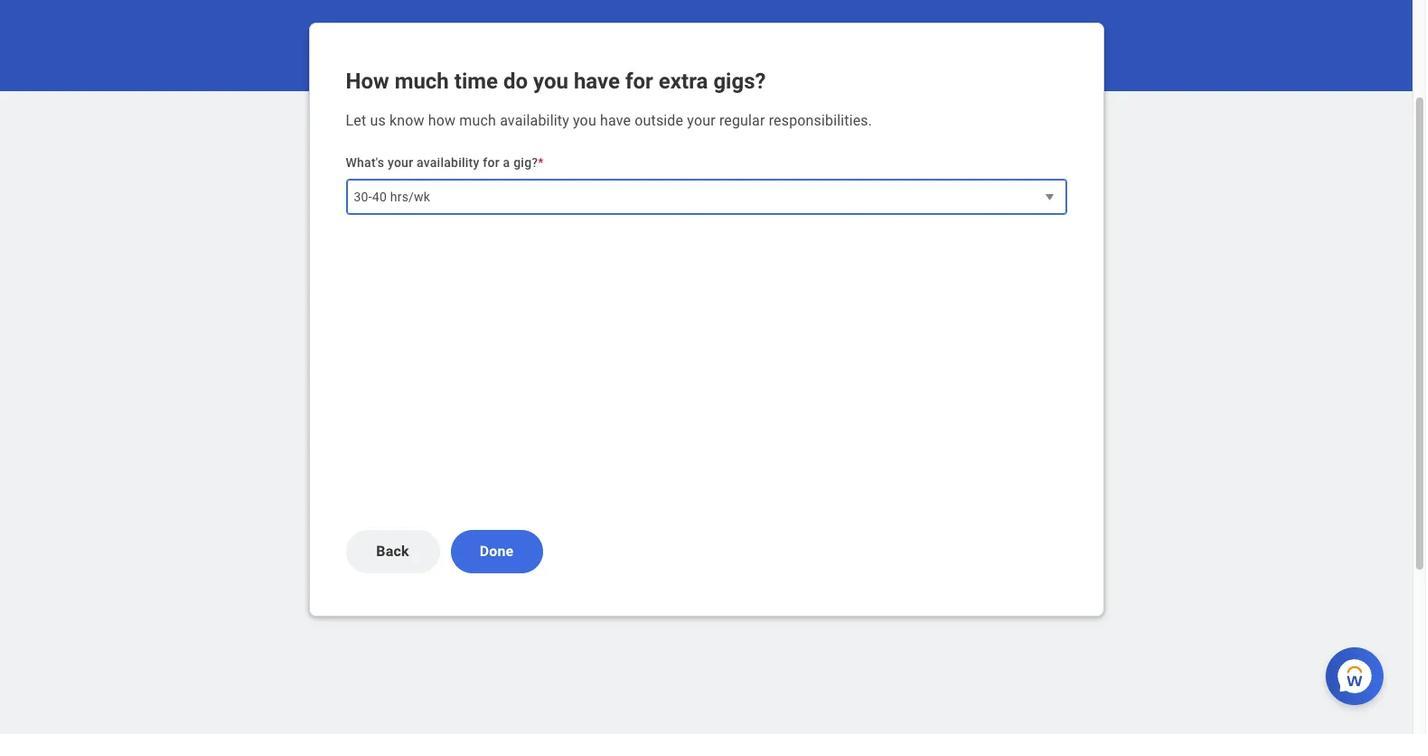 Task type: locate. For each thing, give the bounding box(es) containing it.
let
[[346, 112, 366, 129]]

your left regular
[[687, 112, 716, 129]]

for left a
[[483, 155, 500, 170]]

you
[[533, 69, 568, 94], [573, 112, 596, 129]]

*
[[538, 155, 544, 170]]

much right how
[[459, 112, 496, 129]]

0 vertical spatial much
[[395, 69, 449, 94]]

1 vertical spatial your
[[388, 155, 413, 170]]

0 horizontal spatial availability
[[417, 155, 480, 170]]

0 horizontal spatial you
[[533, 69, 568, 94]]

1 horizontal spatial your
[[687, 112, 716, 129]]

0 vertical spatial you
[[533, 69, 568, 94]]

0 horizontal spatial your
[[388, 155, 413, 170]]

gigs?
[[713, 69, 766, 94]]

have left outside
[[600, 112, 631, 129]]

1 vertical spatial for
[[483, 155, 500, 170]]

what's
[[346, 155, 384, 170]]

availability up *
[[500, 112, 569, 129]]

1 horizontal spatial for
[[625, 69, 653, 94]]

0 vertical spatial your
[[687, 112, 716, 129]]

0 horizontal spatial much
[[395, 69, 449, 94]]

have up let us know how much availability you have outside your regular responsibilities.
[[574, 69, 620, 94]]

much up know
[[395, 69, 449, 94]]

0 vertical spatial for
[[625, 69, 653, 94]]

know
[[389, 112, 425, 129]]

you down how much time do you have for extra gigs?
[[573, 112, 596, 129]]

for
[[625, 69, 653, 94], [483, 155, 500, 170]]

availability down how
[[417, 155, 480, 170]]

have
[[574, 69, 620, 94], [600, 112, 631, 129]]

your
[[687, 112, 716, 129], [388, 155, 413, 170]]

responsibilities.
[[769, 112, 872, 129]]

a
[[503, 155, 510, 170]]

availability
[[500, 112, 569, 129], [417, 155, 480, 170]]

your right what's
[[388, 155, 413, 170]]

you right do on the top of the page
[[533, 69, 568, 94]]

0 vertical spatial have
[[574, 69, 620, 94]]

for up outside
[[625, 69, 653, 94]]

1 horizontal spatial much
[[459, 112, 496, 129]]

how
[[346, 69, 389, 94]]

1 vertical spatial have
[[600, 112, 631, 129]]

much
[[395, 69, 449, 94], [459, 112, 496, 129]]

0 vertical spatial availability
[[500, 112, 569, 129]]

1 horizontal spatial you
[[573, 112, 596, 129]]



Task type: vqa. For each thing, say whether or not it's contained in the screenshot.
top Development Item
no



Task type: describe. For each thing, give the bounding box(es) containing it.
regular
[[719, 112, 765, 129]]

done button
[[451, 531, 543, 574]]

0 horizontal spatial for
[[483, 155, 500, 170]]

how much time do you have for extra gigs?
[[346, 69, 766, 94]]

1 vertical spatial much
[[459, 112, 496, 129]]

1 vertical spatial availability
[[417, 155, 480, 170]]

do
[[503, 69, 528, 94]]

gig?
[[514, 155, 538, 170]]

let us know how much availability you have outside your regular responsibilities.
[[346, 112, 872, 129]]

done
[[480, 543, 514, 560]]

extra
[[659, 69, 708, 94]]

1 vertical spatial you
[[573, 112, 596, 129]]

1 horizontal spatial availability
[[500, 112, 569, 129]]

back
[[376, 543, 409, 560]]

back button
[[346, 531, 440, 574]]

outside
[[635, 112, 684, 129]]

time
[[454, 69, 498, 94]]

us
[[370, 112, 386, 129]]

how
[[428, 112, 456, 129]]

what's your availability for a gig? *
[[346, 155, 544, 170]]



